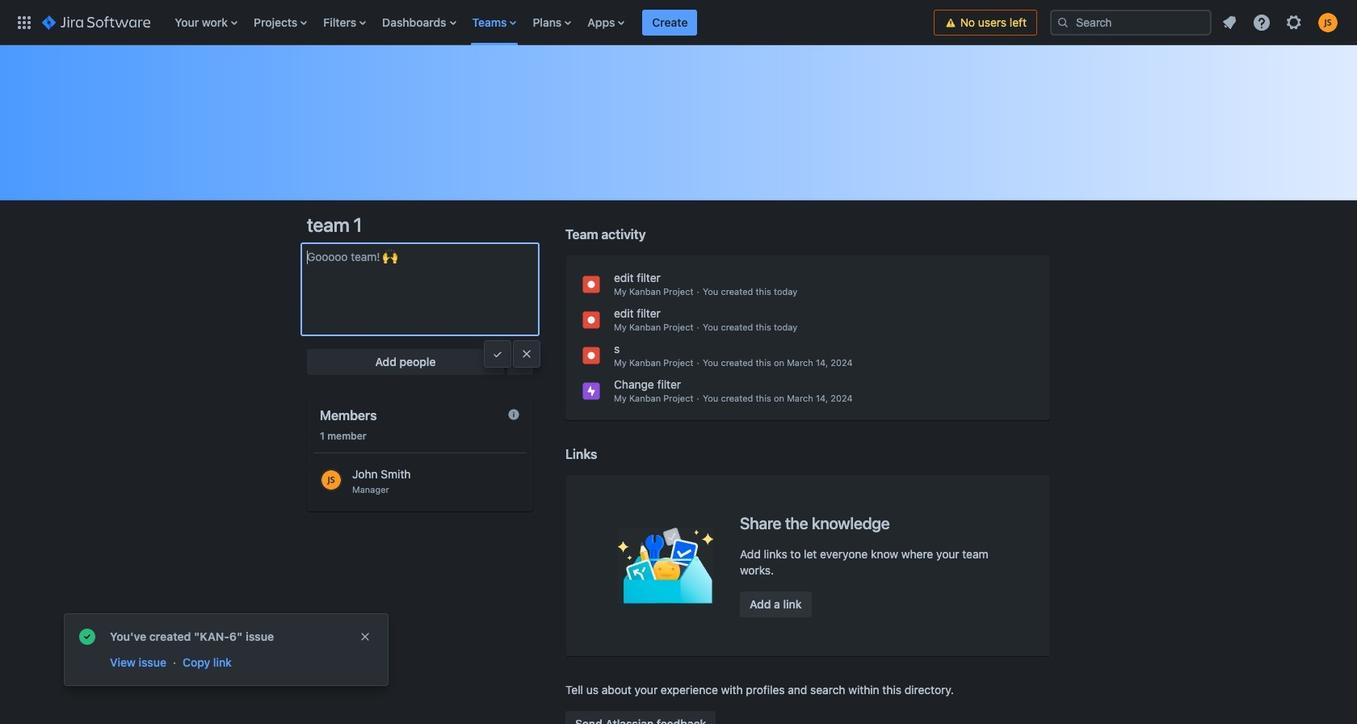 Task type: vqa. For each thing, say whether or not it's contained in the screenshot.
list
yes



Task type: describe. For each thing, give the bounding box(es) containing it.
Search field
[[1051, 9, 1212, 35]]

settings image
[[1285, 13, 1304, 32]]

1 horizontal spatial list
[[1215, 8, 1348, 37]]

help image
[[1253, 13, 1272, 32]]

success image
[[78, 627, 97, 647]]

notifications image
[[1220, 13, 1240, 32]]

dismiss image
[[359, 630, 372, 643]]

you must be invited or approved by a member to join this team. image
[[508, 408, 520, 421]]



Task type: locate. For each thing, give the bounding box(es) containing it.
appswitcher icon image
[[15, 13, 34, 32]]

banner
[[0, 0, 1358, 45]]

list
[[167, 0, 934, 45], [1215, 8, 1348, 37]]

Gooooo team! 🙌 text field
[[301, 242, 540, 336]]

list item
[[643, 0, 698, 45]]

alert
[[65, 614, 388, 685]]

confirm new team description image
[[491, 348, 504, 360]]

your profile and settings image
[[1319, 13, 1338, 32]]

primary element
[[10, 0, 934, 45]]

search image
[[1057, 16, 1070, 29]]

cancel team description editing image
[[520, 348, 533, 360]]

0 horizontal spatial list
[[167, 0, 934, 45]]

jira software image
[[42, 13, 151, 32], [42, 13, 151, 32]]

None search field
[[1051, 9, 1212, 35]]



